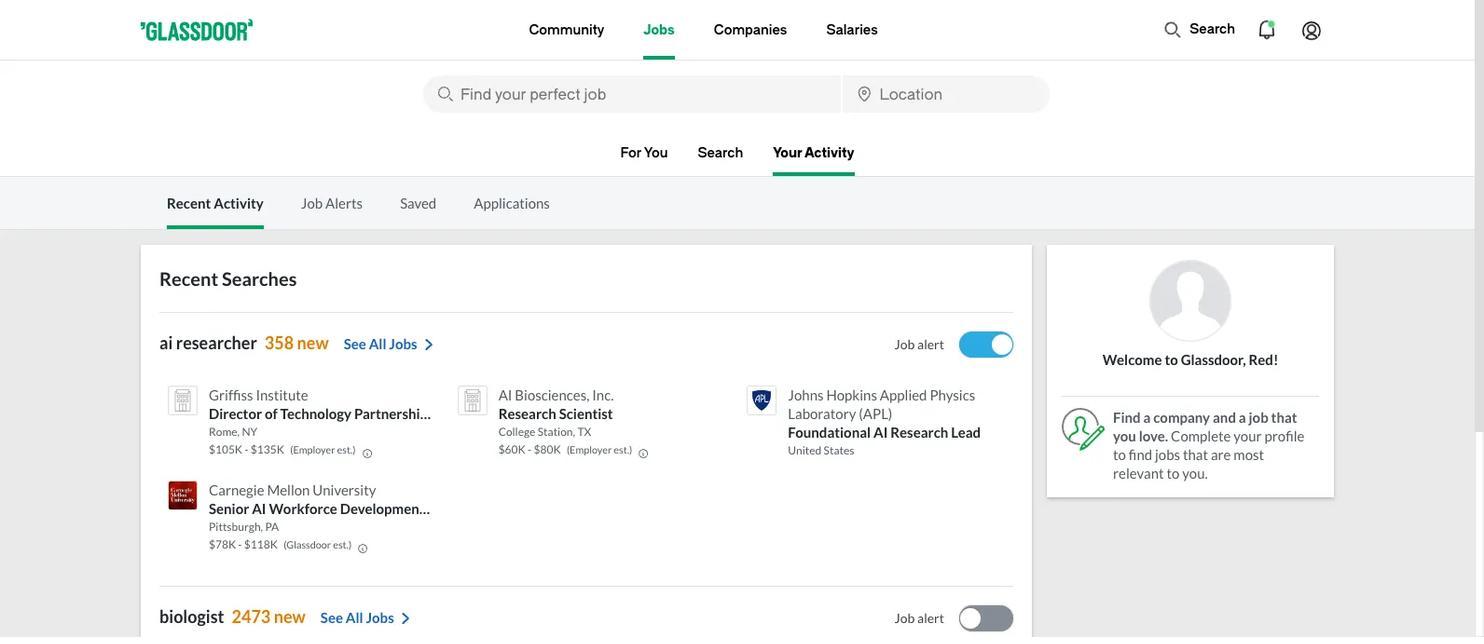 Task type: describe. For each thing, give the bounding box(es) containing it.
laboratory
[[788, 406, 857, 422]]

rome,
[[209, 425, 240, 439]]

1 vertical spatial new
[[274, 607, 306, 628]]

pittsburgh,
[[209, 520, 263, 534]]

senior
[[209, 501, 249, 518]]

for you
[[621, 145, 668, 161]]

$105k - $135k (employer est.)
[[209, 443, 356, 457]]

$78k
[[209, 538, 236, 552]]

$60k
[[499, 443, 526, 457]]

biosciences,
[[515, 387, 590, 404]]

companies link
[[714, 0, 788, 60]]

Search keyword field
[[423, 76, 841, 113]]

$105k
[[209, 443, 243, 457]]

see all jobs link for 2473 new
[[321, 610, 413, 629]]

college
[[499, 425, 536, 439]]

ny
[[242, 425, 257, 439]]

saved link
[[400, 195, 437, 212]]

complete
[[1172, 428, 1232, 445]]

(glassdoor
[[284, 539, 331, 551]]

1 vertical spatial to
[[1114, 447, 1127, 464]]

director
[[209, 406, 262, 422]]

alerts
[[326, 195, 363, 212]]

carnegie
[[209, 482, 264, 499]]

are
[[1212, 447, 1232, 464]]

lead
[[952, 424, 981, 441]]

pa
[[265, 520, 279, 534]]

company
[[1154, 409, 1211, 426]]

applications link
[[474, 195, 550, 212]]

station,
[[538, 425, 576, 439]]

jobs for biologist 2473 new
[[366, 610, 394, 627]]

ai inside carnegie mellon university senior ai workforce development engineer pittsburgh, pa
[[252, 501, 266, 518]]

2 a from the left
[[1239, 409, 1247, 426]]

job alerts
[[301, 195, 363, 212]]

partnerships
[[354, 406, 434, 422]]

(employer for scientist
[[567, 444, 612, 456]]

profile
[[1265, 428, 1305, 445]]

states
[[824, 444, 855, 458]]

united
[[788, 444, 822, 458]]

saved
[[400, 195, 437, 212]]

workforce
[[269, 501, 338, 518]]

relevant
[[1114, 465, 1165, 482]]

johns hopkins applied physics laboratory (apl) foundational ai research lead united states
[[788, 387, 981, 458]]

love.
[[1139, 428, 1169, 445]]

technology
[[280, 406, 352, 422]]

job
[[1249, 409, 1269, 426]]

ai researcher 358 new
[[159, 333, 329, 353]]

1 vertical spatial search
[[698, 145, 744, 161]]

$118k
[[244, 538, 278, 552]]

activation
[[479, 406, 545, 422]]

find
[[1129, 447, 1153, 464]]

jobs
[[1156, 447, 1181, 464]]

griffiss institute director of technology partnerships and ip activation rome, ny
[[209, 387, 545, 439]]

glassdoor,
[[1181, 352, 1247, 368]]

carnegie mellon university logo image
[[168, 481, 198, 511]]

your
[[773, 145, 802, 161]]

university
[[313, 482, 376, 499]]

ip
[[463, 406, 476, 422]]

your activity link
[[773, 145, 855, 176]]

institute
[[256, 387, 308, 404]]

ai inside johns hopkins applied physics laboratory (apl) foundational ai research lead united states
[[874, 424, 888, 441]]

ai
[[159, 333, 173, 353]]

red!
[[1249, 352, 1279, 368]]

find
[[1114, 409, 1141, 426]]

$78k - $118k (glassdoor est.)
[[209, 538, 352, 552]]

job for biologist 2473 new
[[895, 611, 915, 627]]

see for biologist 2473 new
[[321, 610, 343, 627]]

tx
[[578, 425, 591, 439]]

of
[[265, 406, 278, 422]]

job alert for 2473 new
[[895, 611, 945, 627]]

job alerts link
[[301, 195, 363, 212]]

community link
[[529, 0, 605, 60]]

biologist 2473 new
[[159, 607, 306, 628]]

358
[[265, 333, 294, 353]]

recent activity link
[[167, 195, 264, 229]]

physics
[[930, 387, 976, 404]]

for
[[621, 145, 642, 161]]

recent for recent activity
[[167, 195, 211, 212]]

complete your profile to find jobs that are most relevant to you.
[[1114, 428, 1305, 482]]

0 vertical spatial new
[[297, 333, 329, 353]]

foundational
[[788, 424, 871, 441]]

scientist
[[559, 406, 613, 422]]

$60k - $80k (employer est.)
[[499, 443, 633, 457]]

job for ai researcher 358 new
[[895, 337, 915, 353]]

activity for recent activity
[[214, 195, 264, 212]]

salaries link
[[827, 0, 878, 60]]

recent activity
[[167, 195, 264, 212]]

carnegie mellon university senior ai workforce development engineer pittsburgh, pa
[[209, 482, 483, 534]]

and inside find a company and a job that you love.
[[1213, 409, 1237, 426]]

activity for your activity
[[805, 145, 855, 161]]

Search location field
[[843, 76, 1050, 113]]

development
[[340, 501, 425, 518]]

est.) for ai
[[333, 539, 352, 551]]



Task type: locate. For each thing, give the bounding box(es) containing it.
0 vertical spatial all
[[369, 336, 387, 353]]

to down the jobs
[[1167, 465, 1180, 482]]

0 vertical spatial recent
[[167, 195, 211, 212]]

you
[[644, 145, 668, 161]]

2 alert from the top
[[918, 611, 945, 627]]

to
[[1165, 352, 1179, 368], [1114, 447, 1127, 464], [1167, 465, 1180, 482]]

job
[[301, 195, 323, 212], [895, 337, 915, 353], [895, 611, 915, 627]]

est.) for technology
[[337, 444, 356, 456]]

job alert for 358 new
[[895, 337, 945, 353]]

see all jobs link for 358 new
[[344, 336, 436, 354]]

(employer inside $60k - $80k (employer est.)
[[567, 444, 612, 456]]

0 horizontal spatial research
[[499, 406, 557, 422]]

research up college
[[499, 406, 557, 422]]

new
[[297, 333, 329, 353], [274, 607, 306, 628]]

activity
[[805, 145, 855, 161], [214, 195, 264, 212]]

new right 2473
[[274, 607, 306, 628]]

search button
[[1155, 11, 1245, 48]]

research down applied
[[891, 424, 949, 441]]

est.) right (glassdoor on the bottom of the page
[[333, 539, 352, 551]]

0 vertical spatial that
[[1272, 409, 1298, 426]]

1 vertical spatial job
[[895, 337, 915, 353]]

see all jobs
[[344, 336, 417, 353], [321, 610, 394, 627]]

0 vertical spatial jobs
[[644, 22, 675, 38]]

job alert
[[895, 337, 945, 353], [895, 611, 945, 627]]

see down (glassdoor on the bottom of the page
[[321, 610, 343, 627]]

johns
[[788, 387, 824, 404]]

0 vertical spatial see
[[344, 336, 366, 353]]

recent
[[167, 195, 211, 212], [159, 268, 218, 290]]

0 horizontal spatial see
[[321, 610, 343, 627]]

recent up ai
[[159, 268, 218, 290]]

jobs
[[644, 22, 675, 38], [389, 336, 417, 353], [366, 610, 394, 627]]

2 job alert from the top
[[895, 611, 945, 627]]

est.) up the university
[[337, 444, 356, 456]]

search
[[1190, 21, 1236, 37], [698, 145, 744, 161]]

that
[[1272, 409, 1298, 426], [1183, 447, 1209, 464]]

and up your
[[1213, 409, 1237, 426]]

that inside find a company and a job that you love.
[[1272, 409, 1298, 426]]

2 vertical spatial to
[[1167, 465, 1180, 482]]

1 horizontal spatial none field
[[843, 76, 1050, 113]]

0 vertical spatial alert
[[918, 337, 945, 353]]

0 horizontal spatial a
[[1144, 409, 1151, 426]]

1 a from the left
[[1144, 409, 1151, 426]]

see all jobs for 358 new
[[344, 336, 417, 353]]

none field search keyword
[[423, 76, 841, 113]]

0 vertical spatial to
[[1165, 352, 1179, 368]]

see all jobs link
[[344, 336, 436, 354], [321, 610, 413, 629]]

est.) inside $60k - $80k (employer est.)
[[614, 444, 633, 456]]

1 vertical spatial jobs
[[389, 336, 417, 353]]

2 vertical spatial job
[[895, 611, 915, 627]]

1 horizontal spatial search
[[1190, 21, 1236, 37]]

search link
[[698, 145, 744, 173]]

2 vertical spatial jobs
[[366, 610, 394, 627]]

activity up recent searches
[[214, 195, 264, 212]]

1 horizontal spatial (employer
[[567, 444, 612, 456]]

est.) inside the $78k - $118k (glassdoor est.)
[[333, 539, 352, 551]]

all
[[369, 336, 387, 353], [346, 610, 363, 627]]

to down "you"
[[1114, 447, 1127, 464]]

griffiss
[[209, 387, 253, 404]]

1 horizontal spatial research
[[891, 424, 949, 441]]

alert for biologist 2473 new
[[918, 611, 945, 627]]

est.)
[[337, 444, 356, 456], [614, 444, 633, 456], [333, 539, 352, 551]]

0 horizontal spatial -
[[238, 538, 242, 552]]

1 vertical spatial ai
[[874, 424, 888, 441]]

activity right your
[[805, 145, 855, 161]]

est.) down inc.
[[614, 444, 633, 456]]

- right $78k at the left bottom of the page
[[238, 538, 242, 552]]

welcome
[[1103, 352, 1163, 368]]

see all jobs for 2473 new
[[321, 610, 394, 627]]

your activity
[[773, 145, 855, 161]]

see
[[344, 336, 366, 353], [321, 610, 343, 627]]

(employer down tx
[[567, 444, 612, 456]]

engineer
[[428, 501, 483, 518]]

all for 2473 new
[[346, 610, 363, 627]]

your
[[1234, 428, 1262, 445]]

ai up "activation"
[[499, 387, 512, 404]]

inc.
[[592, 387, 614, 404]]

1 vertical spatial alert
[[918, 611, 945, 627]]

- for of
[[245, 443, 249, 457]]

(employer inside $105k - $135k (employer est.)
[[290, 444, 335, 456]]

0 horizontal spatial activity
[[214, 195, 264, 212]]

recent up recent searches
[[167, 195, 211, 212]]

(employer for technology
[[290, 444, 335, 456]]

1 horizontal spatial activity
[[805, 145, 855, 161]]

hopkins
[[827, 387, 878, 404]]

1 vertical spatial job alert
[[895, 611, 945, 627]]

- down "ny"
[[245, 443, 249, 457]]

None field
[[423, 76, 841, 113], [843, 76, 1050, 113]]

new right 358 at left bottom
[[297, 333, 329, 353]]

none field search location
[[843, 76, 1050, 113]]

ai up pa
[[252, 501, 266, 518]]

companies
[[714, 22, 788, 38]]

1 horizontal spatial and
[[1213, 409, 1237, 426]]

see up the griffiss institute director of technology partnerships and ip activation rome, ny at the bottom left of the page
[[344, 336, 366, 353]]

ai inside ai biosciences, inc. research scientist college station, tx
[[499, 387, 512, 404]]

recent searches
[[159, 268, 297, 290]]

search inside search 'button'
[[1190, 21, 1236, 37]]

0 horizontal spatial all
[[346, 610, 363, 627]]

johns hopkins applied physics laboratory (apl) logo image
[[747, 386, 777, 416]]

researcher
[[176, 333, 257, 353]]

community
[[529, 22, 605, 38]]

1 vertical spatial that
[[1183, 447, 1209, 464]]

biologist
[[159, 607, 224, 628]]

0 vertical spatial job alert
[[895, 337, 945, 353]]

1 horizontal spatial see
[[344, 336, 366, 353]]

that for job
[[1272, 409, 1298, 426]]

2 vertical spatial ai
[[252, 501, 266, 518]]

2 horizontal spatial ai
[[874, 424, 888, 441]]

that for jobs
[[1183, 447, 1209, 464]]

1 horizontal spatial -
[[245, 443, 249, 457]]

0 horizontal spatial and
[[437, 406, 460, 422]]

for you link
[[621, 145, 668, 173]]

-
[[245, 443, 249, 457], [528, 443, 532, 457], [238, 538, 242, 552]]

0 vertical spatial ai
[[499, 387, 512, 404]]

1 alert from the top
[[918, 337, 945, 353]]

1 horizontal spatial that
[[1272, 409, 1298, 426]]

jobs for ai researcher 358 new
[[389, 336, 417, 353]]

0 horizontal spatial ai
[[252, 501, 266, 518]]

1 vertical spatial research
[[891, 424, 949, 441]]

$80k
[[534, 443, 561, 457]]

welcome to glassdoor, red!
[[1103, 352, 1279, 368]]

est.) inside $105k - $135k (employer est.)
[[337, 444, 356, 456]]

0 horizontal spatial (employer
[[290, 444, 335, 456]]

see for ai researcher 358 new
[[344, 336, 366, 353]]

all for 358 new
[[369, 336, 387, 353]]

salaries
[[827, 22, 878, 38]]

ai biosciences, inc. research scientist college station, tx
[[499, 387, 614, 439]]

alert for ai researcher 358 new
[[918, 337, 945, 353]]

(employer
[[290, 444, 335, 456], [567, 444, 612, 456]]

applications
[[474, 195, 550, 212]]

(apl)
[[859, 406, 893, 422]]

0 vertical spatial job
[[301, 195, 323, 212]]

alert
[[918, 337, 945, 353], [918, 611, 945, 627]]

0 vertical spatial activity
[[805, 145, 855, 161]]

that up you.
[[1183, 447, 1209, 464]]

- for senior
[[238, 538, 242, 552]]

1 (employer from the left
[[290, 444, 335, 456]]

1 horizontal spatial ai
[[499, 387, 512, 404]]

research inside johns hopkins applied physics laboratory (apl) foundational ai research lead united states
[[891, 424, 949, 441]]

2 (employer from the left
[[567, 444, 612, 456]]

that inside 'complete your profile to find jobs that are most relevant to you.'
[[1183, 447, 1209, 464]]

1 vertical spatial see
[[321, 610, 343, 627]]

- right $60k
[[528, 443, 532, 457]]

searches
[[222, 268, 297, 290]]

1 horizontal spatial a
[[1239, 409, 1247, 426]]

0 vertical spatial see all jobs link
[[344, 336, 436, 354]]

applied
[[880, 387, 928, 404]]

1 horizontal spatial all
[[369, 336, 387, 353]]

recent for recent searches
[[159, 268, 218, 290]]

0 vertical spatial research
[[499, 406, 557, 422]]

0 horizontal spatial that
[[1183, 447, 1209, 464]]

(employer down 'technology'
[[290, 444, 335, 456]]

and
[[437, 406, 460, 422], [1213, 409, 1237, 426]]

and inside the griffiss institute director of technology partnerships and ip activation rome, ny
[[437, 406, 460, 422]]

1 vertical spatial see all jobs link
[[321, 610, 413, 629]]

you
[[1114, 428, 1137, 445]]

a
[[1144, 409, 1151, 426], [1239, 409, 1247, 426]]

1 job alert from the top
[[895, 337, 945, 353]]

$135k
[[251, 443, 284, 457]]

a up 'love.' at the bottom right
[[1144, 409, 1151, 426]]

most
[[1234, 447, 1265, 464]]

research
[[499, 406, 557, 422], [891, 424, 949, 441]]

that up "profile"
[[1272, 409, 1298, 426]]

- for research
[[528, 443, 532, 457]]

1 vertical spatial activity
[[214, 195, 264, 212]]

jobs link
[[644, 0, 675, 60]]

ai down the "(apl)"
[[874, 424, 888, 441]]

0 vertical spatial search
[[1190, 21, 1236, 37]]

1 vertical spatial see all jobs
[[321, 610, 394, 627]]

research inside ai biosciences, inc. research scientist college station, tx
[[499, 406, 557, 422]]

see all jobs up the griffiss institute director of technology partnerships and ip activation rome, ny at the bottom left of the page
[[344, 336, 417, 353]]

0 horizontal spatial none field
[[423, 76, 841, 113]]

to right welcome
[[1165, 352, 1179, 368]]

1 none field from the left
[[423, 76, 841, 113]]

find a company and a job that you love.
[[1114, 409, 1298, 445]]

a left 'job'
[[1239, 409, 1247, 426]]

0 horizontal spatial search
[[698, 145, 744, 161]]

2 horizontal spatial -
[[528, 443, 532, 457]]

you.
[[1183, 465, 1208, 482]]

mellon
[[267, 482, 310, 499]]

est.) for scientist
[[614, 444, 633, 456]]

1 vertical spatial all
[[346, 610, 363, 627]]

2473
[[232, 607, 271, 628]]

and left the ip
[[437, 406, 460, 422]]

1 vertical spatial recent
[[159, 268, 218, 290]]

see all jobs down (glassdoor on the bottom of the page
[[321, 610, 394, 627]]

0 vertical spatial see all jobs
[[344, 336, 417, 353]]

2 none field from the left
[[843, 76, 1050, 113]]



Task type: vqa. For each thing, say whether or not it's contained in the screenshot.
activity
yes



